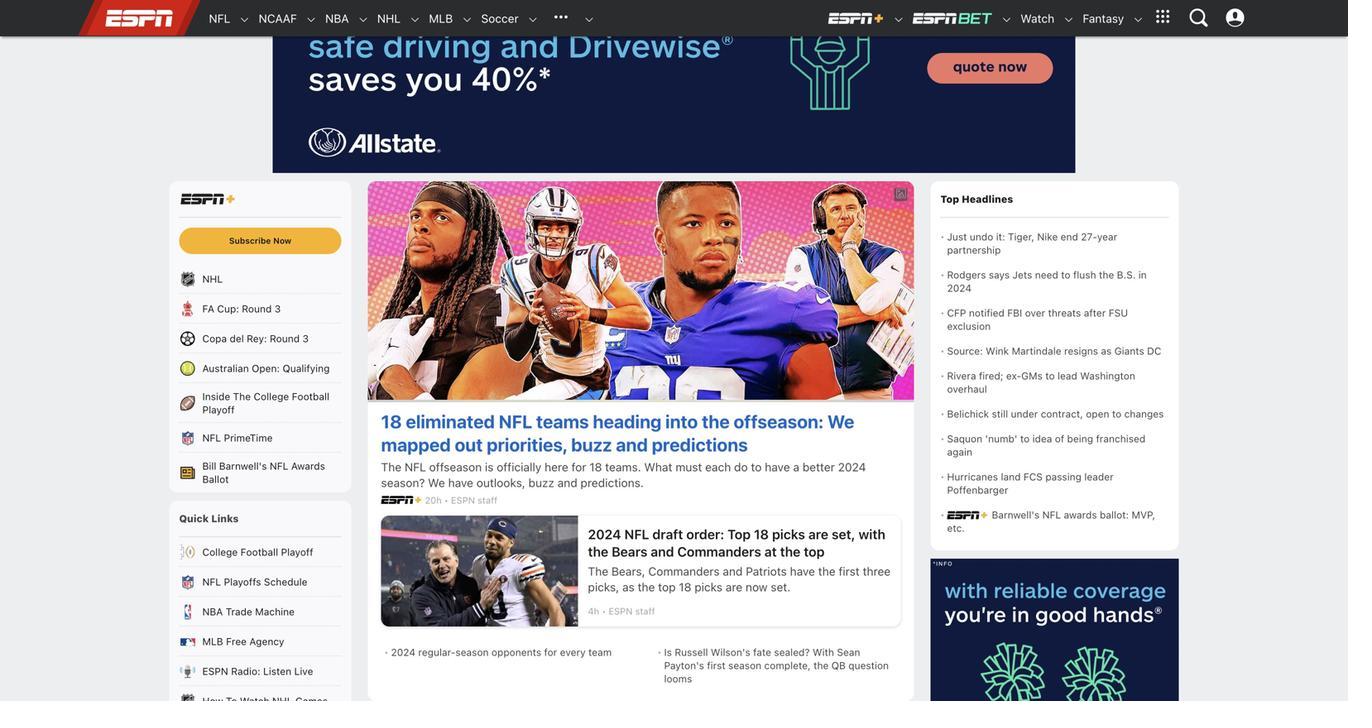 Task type: describe. For each thing, give the bounding box(es) containing it.
qualifying
[[283, 363, 330, 374]]

1 vertical spatial have
[[448, 476, 474, 490]]

rodgers says jets need to flush the b.s. in 2024 link
[[947, 262, 1169, 301]]

out
[[455, 434, 483, 455]]

barnwell's nfl awards ballot: mvp, etc. link
[[947, 502, 1169, 541]]

fa cup: round 3
[[202, 303, 281, 315]]

for inside 'link'
[[544, 647, 557, 658]]

rodgers
[[947, 269, 986, 281]]

18 down draft
[[679, 580, 692, 594]]

first inside 2024 nfl draft order: top 18 picks are set, with the bears and commanders at the top the bears, commanders and patriots have the first three picks, as the top 18 picks are now set.
[[839, 565, 860, 578]]

round inside 'link'
[[270, 333, 300, 344]]

is russell wilson's fate sealed? with sean payton's first season complete, the qb question looms link
[[664, 640, 898, 691]]

picks,
[[588, 580, 619, 594]]

threats
[[1048, 307, 1081, 319]]

ballot:
[[1100, 509, 1129, 521]]

the left the bears
[[588, 544, 609, 560]]

barnwell's inside barnwell's nfl awards ballot: mvp, etc.
[[992, 509, 1040, 521]]

predictions.
[[581, 476, 644, 490]]

wink
[[986, 345, 1009, 357]]

australian
[[202, 363, 249, 374]]

18 up at
[[754, 526, 769, 542]]

0 horizontal spatial nhl
[[202, 273, 223, 285]]

offseason:
[[734, 411, 824, 432]]

just undo it: tiger, nike end 27-year partnership link
[[947, 224, 1169, 262]]

and down heading
[[616, 434, 648, 455]]

nfl playoffs schedule
[[202, 576, 308, 588]]

teams
[[536, 411, 589, 432]]

looms
[[664, 673, 692, 685]]

0 vertical spatial buzz
[[571, 434, 612, 455]]

nfl up priorities,
[[499, 411, 532, 432]]

bill
[[202, 460, 216, 472]]

outlooks,
[[477, 476, 526, 490]]

bill barnwell's nfl awards ballot
[[202, 460, 325, 485]]

top inside 2024 nfl draft order: top 18 picks are set, with the bears and commanders at the top the bears, commanders and patriots have the first three picks, as the top 18 picks are now set.
[[728, 526, 751, 542]]

1 vertical spatial staff
[[635, 606, 655, 617]]

jets
[[1013, 269, 1033, 281]]

lead
[[1058, 370, 1078, 382]]

officially
[[497, 460, 542, 474]]

2024 inside the 18 eliminated nfl teams heading into the offseason: we mapped out priorities, buzz and predictions the nfl offseason is officially here for 18 teams. what must each do to have a better 2024 season? we have outlooks, buzz and predictions.
[[838, 460, 866, 474]]

rivera
[[947, 370, 976, 382]]

nfl left playoffs
[[202, 576, 221, 588]]

1 horizontal spatial picks
[[772, 526, 805, 542]]

payton's
[[664, 660, 704, 671]]

nba for nba trade machine
[[202, 606, 223, 618]]

every
[[560, 647, 586, 658]]

question
[[849, 660, 889, 671]]

0 vertical spatial espn staff
[[451, 495, 498, 506]]

watch
[[1021, 12, 1055, 25]]

order:
[[687, 526, 725, 542]]

at
[[765, 544, 777, 560]]

top headlines
[[941, 193, 1014, 205]]

overhaul
[[947, 383, 987, 395]]

27-
[[1081, 231, 1098, 243]]

0 vertical spatial top
[[941, 193, 960, 205]]

open
[[1086, 408, 1110, 420]]

fa cup: round 3 link
[[169, 294, 351, 324]]

and down the here
[[558, 476, 578, 490]]

idea
[[1033, 433, 1052, 445]]

to inside saquon 'numb' to idea of being franchised again
[[1021, 433, 1030, 445]]

cfp notified fbi over threats after fsu exclusion link
[[947, 301, 1169, 339]]

the down bears,
[[638, 580, 655, 594]]

1 horizontal spatial nhl link
[[369, 1, 401, 36]]

quick
[[179, 513, 209, 524]]

watch link
[[1013, 1, 1055, 36]]

b.s.
[[1117, 269, 1136, 281]]

0 vertical spatial nhl
[[377, 12, 401, 25]]

partnership
[[947, 244, 1001, 256]]

cfp
[[947, 307, 967, 319]]

fa
[[202, 303, 214, 315]]

the inside the 18 eliminated nfl teams heading into the offseason: we mapped out priorities, buzz and predictions the nfl offseason is officially here for 18 teams. what must each do to have a better 2024 season? we have outlooks, buzz and predictions.
[[381, 460, 402, 474]]

for inside the 18 eliminated nfl teams heading into the offseason: we mapped out priorities, buzz and predictions the nfl offseason is officially here for 18 teams. what must each do to have a better 2024 season? we have outlooks, buzz and predictions.
[[572, 460, 587, 474]]

18 up predictions.
[[590, 460, 602, 474]]

and down draft
[[651, 544, 674, 560]]

espn right 4h
[[609, 606, 633, 617]]

australian open: qualifying
[[202, 363, 330, 374]]

0 vertical spatial staff
[[478, 495, 498, 506]]

nfl primetime link
[[169, 423, 351, 453]]

inside the college football playoff link
[[169, 383, 351, 423]]

mlb link
[[421, 1, 453, 36]]

copa del rey: round 3
[[202, 333, 309, 344]]

fate
[[753, 647, 772, 658]]

3 inside 'link'
[[303, 333, 309, 344]]

mlb for mlb free agency
[[202, 636, 223, 647]]

1 vertical spatial espn staff
[[609, 606, 655, 617]]

priorities,
[[487, 434, 567, 455]]

flush
[[1074, 269, 1097, 281]]

1 vertical spatial playoff
[[281, 546, 313, 558]]

nfl inside 2024 nfl draft order: top 18 picks are set, with the bears and commanders at the top the bears, commanders and patriots have the first three picks, as the top 18 picks are now set.
[[625, 526, 649, 542]]

nfl inside barnwell's nfl awards ballot: mvp, etc.
[[1043, 509, 1061, 521]]

again
[[947, 446, 973, 458]]

football inside inside the college football playoff
[[292, 391, 330, 402]]

schedule
[[264, 576, 308, 588]]

patriots
[[746, 565, 787, 578]]

now
[[273, 236, 292, 245]]

1 vertical spatial nhl link
[[169, 264, 351, 294]]

contract,
[[1041, 408, 1083, 420]]

is
[[485, 460, 494, 474]]

bears,
[[612, 565, 645, 578]]

season inside 'link'
[[456, 647, 489, 658]]

just undo it: tiger, nike end 27-year partnership
[[947, 231, 1118, 256]]

nfl up the "bill" on the left bottom of page
[[202, 432, 221, 444]]

copa del rey: round 3 link
[[169, 324, 351, 353]]

of
[[1055, 433, 1065, 445]]

1 vertical spatial advertisement region
[[931, 559, 1179, 701]]

bears
[[612, 544, 648, 560]]

set,
[[832, 526, 856, 542]]

teams.
[[605, 460, 641, 474]]

18 eliminated nfl teams heading into the offseason: we mapped out priorities, buzz and predictions the nfl offseason is officially here for 18 teams. what must each do to have a better 2024 season? we have outlooks, buzz and predictions.
[[381, 411, 866, 490]]

espn radio: listen live link
[[169, 656, 351, 686]]

0 horizontal spatial picks
[[695, 580, 723, 594]]

land
[[1001, 471, 1021, 483]]

barnwell's inside bill barnwell's nfl awards ballot
[[219, 460, 267, 472]]

2024 regular-season opponents for every team link
[[391, 640, 641, 665]]

rivera fired; ex-gms to lead washington overhaul link
[[947, 363, 1169, 401]]

0 vertical spatial have
[[765, 460, 790, 474]]

to inside "rodgers says jets need to flush the b.s. in 2024"
[[1061, 269, 1071, 281]]

end
[[1061, 231, 1079, 243]]

college inside inside the college football playoff
[[254, 391, 289, 402]]

predictions
[[652, 434, 748, 455]]

the inside the 18 eliminated nfl teams heading into the offseason: we mapped out priorities, buzz and predictions the nfl offseason is officially here for 18 teams. what must each do to have a better 2024 season? we have outlooks, buzz and predictions.
[[702, 411, 730, 432]]

0 vertical spatial 3
[[275, 303, 281, 315]]

the inside inside the college football playoff
[[233, 391, 251, 402]]

'numb'
[[986, 433, 1018, 445]]

heading
[[593, 411, 662, 432]]

2024 inside 2024 nfl draft order: top 18 picks are set, with the bears and commanders at the top the bears, commanders and patriots have the first three picks, as the top 18 picks are now set.
[[588, 526, 621, 542]]

nfl playoffs schedule link
[[169, 567, 351, 597]]



Task type: vqa. For each thing, say whether or not it's contained in the screenshot.
outlined
no



Task type: locate. For each thing, give the bounding box(es) containing it.
1 horizontal spatial nhl
[[377, 12, 401, 25]]

trade
[[226, 606, 252, 618]]

still
[[992, 408, 1008, 420]]

0 horizontal spatial playoff
[[202, 404, 235, 416]]

2 horizontal spatial the
[[588, 565, 609, 578]]

and left patriots
[[723, 565, 743, 578]]

1 vertical spatial the
[[381, 460, 402, 474]]

are left set,
[[809, 526, 829, 542]]

1 horizontal spatial espn staff
[[609, 606, 655, 617]]

cup:
[[217, 303, 239, 315]]

playoff up schedule
[[281, 546, 313, 558]]

1 vertical spatial we
[[428, 476, 445, 490]]

0 vertical spatial picks
[[772, 526, 805, 542]]

0 vertical spatial mlb
[[429, 12, 453, 25]]

espn radio: listen live
[[202, 666, 313, 677]]

18 up mapped
[[381, 411, 402, 432]]

0 vertical spatial commanders
[[678, 544, 761, 560]]

2024 left regular-
[[391, 647, 416, 658]]

buzz down teams at the bottom of page
[[571, 434, 612, 455]]

the up predictions
[[702, 411, 730, 432]]

0 horizontal spatial mlb
[[202, 636, 223, 647]]

0 horizontal spatial season
[[456, 647, 489, 658]]

2 vertical spatial have
[[790, 565, 815, 578]]

0 horizontal spatial as
[[623, 580, 635, 594]]

1 horizontal spatial staff
[[635, 606, 655, 617]]

college down australian open: qualifying
[[254, 391, 289, 402]]

1 vertical spatial barnwell's
[[992, 509, 1040, 521]]

0 vertical spatial advertisement region
[[273, 0, 1076, 173]]

staff down outlooks,
[[478, 495, 498, 506]]

0 vertical spatial round
[[242, 303, 272, 315]]

college inside college football playoff link
[[202, 546, 238, 558]]

top right order:
[[728, 526, 751, 542]]

nfl left ncaaf link
[[209, 12, 230, 25]]

season left opponents
[[456, 647, 489, 658]]

source: wink martindale resigns as giants dc
[[947, 345, 1162, 357]]

nba left trade
[[202, 606, 223, 618]]

season inside the is russell wilson's fate sealed? with sean payton's first season complete, the qb question looms
[[729, 660, 762, 671]]

fantasy link
[[1075, 1, 1124, 36]]

0 horizontal spatial espn staff
[[451, 495, 498, 506]]

agency
[[250, 636, 284, 647]]

mlb inside mlb free agency link
[[202, 636, 223, 647]]

have up set.
[[790, 565, 815, 578]]

1 horizontal spatial as
[[1101, 345, 1112, 357]]

0 vertical spatial as
[[1101, 345, 1112, 357]]

awards
[[291, 460, 325, 472]]

to right do at bottom right
[[751, 460, 762, 474]]

1 vertical spatial nhl
[[202, 273, 223, 285]]

ncaaf link
[[250, 1, 297, 36]]

as down bears,
[[623, 580, 635, 594]]

and
[[616, 434, 648, 455], [558, 476, 578, 490], [651, 544, 674, 560], [723, 565, 743, 578]]

to inside the 18 eliminated nfl teams heading into the offseason: we mapped out priorities, buzz and predictions the nfl offseason is officially here for 18 teams. what must each do to have a better 2024 season? we have outlooks, buzz and predictions.
[[751, 460, 762, 474]]

1 vertical spatial round
[[270, 333, 300, 344]]

in
[[1139, 269, 1147, 281]]

espn plus logo image
[[179, 192, 236, 206]]

fired;
[[979, 370, 1004, 382]]

0 vertical spatial first
[[839, 565, 860, 578]]

0 horizontal spatial first
[[707, 660, 726, 671]]

hurricanes
[[947, 471, 998, 483]]

washington
[[1081, 370, 1136, 382]]

commanders down draft
[[649, 565, 720, 578]]

top down draft
[[658, 580, 676, 594]]

rivera fired; ex-gms to lead washington overhaul
[[947, 370, 1136, 395]]

1 vertical spatial 3
[[303, 333, 309, 344]]

espn left top headlines
[[910, 190, 934, 200]]

0 vertical spatial football
[[292, 391, 330, 402]]

rey:
[[247, 333, 267, 344]]

1 vertical spatial buzz
[[529, 476, 555, 490]]

nhl link right nba link at the left
[[369, 1, 401, 36]]

1 horizontal spatial mlb
[[429, 12, 453, 25]]

offseason
[[429, 460, 482, 474]]

barnwell's nfl awards ballot: mvp, etc.
[[947, 509, 1156, 534]]

barnwell's down hurricanes land fcs passing leader poffenbarger
[[992, 509, 1040, 521]]

tiger,
[[1008, 231, 1035, 243]]

first left three
[[839, 565, 860, 578]]

espn staff down outlooks,
[[451, 495, 498, 506]]

nhl left the mlb link
[[377, 12, 401, 25]]

1 vertical spatial top
[[728, 526, 751, 542]]

picks left now
[[695, 580, 723, 594]]

the right inside
[[233, 391, 251, 402]]

espn staff down picks,
[[609, 606, 655, 617]]

0 horizontal spatial top
[[658, 580, 676, 594]]

mlb free agency link
[[169, 627, 351, 656]]

source: wink martindale resigns as giants dc link
[[947, 339, 1169, 363]]

2024 up the bears
[[588, 526, 621, 542]]

subscribe now
[[229, 236, 292, 245]]

1 vertical spatial season
[[729, 660, 762, 671]]

0 horizontal spatial 3
[[275, 303, 281, 315]]

round right rey:
[[270, 333, 300, 344]]

buzz down the here
[[529, 476, 555, 490]]

under
[[1011, 408, 1038, 420]]

to left flush
[[1061, 269, 1071, 281]]

playoff inside inside the college football playoff
[[202, 404, 235, 416]]

0 horizontal spatial college
[[202, 546, 238, 558]]

espn staff
[[451, 495, 498, 506], [609, 606, 655, 617]]

team
[[589, 647, 612, 658]]

0 vertical spatial for
[[572, 460, 587, 474]]

for left every
[[544, 647, 557, 658]]

as inside source: wink martindale resigns as giants dc link
[[1101, 345, 1112, 357]]

to inside belichick still under contract, open to changes "link"
[[1112, 408, 1122, 420]]

links
[[211, 513, 239, 524]]

0 horizontal spatial barnwell's
[[219, 460, 267, 472]]

opponents
[[492, 647, 542, 658]]

3 up the copa del rey: round 3 'link'
[[275, 303, 281, 315]]

playoff down inside
[[202, 404, 235, 416]]

0 vertical spatial top
[[804, 544, 825, 560]]

0 vertical spatial playoff
[[202, 404, 235, 416]]

complete,
[[765, 660, 811, 671]]

0 horizontal spatial are
[[726, 580, 743, 594]]

to left idea
[[1021, 433, 1030, 445]]

hurricanes land fcs passing leader poffenbarger
[[947, 471, 1114, 496]]

0 vertical spatial college
[[254, 391, 289, 402]]

nhl link up fa cup: round 3 at the top left
[[169, 264, 351, 294]]

1 horizontal spatial 3
[[303, 333, 309, 344]]

mlb left soccer link
[[429, 12, 453, 25]]

free
[[226, 636, 247, 647]]

1 horizontal spatial top
[[941, 193, 960, 205]]

source:
[[947, 345, 983, 357]]

nba right ncaaf
[[325, 12, 349, 25]]

1 horizontal spatial college
[[254, 391, 289, 402]]

2024 inside "rodgers says jets need to flush the b.s. in 2024"
[[947, 282, 972, 294]]

1 horizontal spatial nba
[[325, 12, 349, 25]]

college
[[254, 391, 289, 402], [202, 546, 238, 558]]

0 vertical spatial the
[[233, 391, 251, 402]]

as left giants
[[1101, 345, 1112, 357]]

1 horizontal spatial top
[[804, 544, 825, 560]]

1 horizontal spatial football
[[292, 391, 330, 402]]

barnwell's down primetime
[[219, 460, 267, 472]]

radio:
[[231, 666, 260, 677]]

listen
[[263, 666, 292, 677]]

1 horizontal spatial buzz
[[571, 434, 612, 455]]

0 vertical spatial we
[[828, 411, 855, 432]]

it:
[[996, 231, 1005, 243]]

over
[[1025, 307, 1046, 319]]

1 horizontal spatial season
[[729, 660, 762, 671]]

playoffs
[[224, 576, 261, 588]]

1 vertical spatial picks
[[695, 580, 723, 594]]

1 vertical spatial mlb
[[202, 636, 223, 647]]

top right at
[[804, 544, 825, 560]]

1 horizontal spatial first
[[839, 565, 860, 578]]

nhl up fa
[[202, 273, 223, 285]]

changes
[[1125, 408, 1164, 420]]

first down 'wilson's'
[[707, 660, 726, 671]]

staff down bears,
[[635, 606, 655, 617]]

3
[[275, 303, 281, 315], [303, 333, 309, 344]]

we up better
[[828, 411, 855, 432]]

20h
[[425, 495, 442, 506]]

for right the here
[[572, 460, 587, 474]]

top
[[804, 544, 825, 560], [658, 580, 676, 594]]

picks up at
[[772, 526, 805, 542]]

2024 right better
[[838, 460, 866, 474]]

1 vertical spatial top
[[658, 580, 676, 594]]

have inside 2024 nfl draft order: top 18 picks are set, with the bears and commanders at the top the bears, commanders and patriots have the first three picks, as the top 18 picks are now set.
[[790, 565, 815, 578]]

are left now
[[726, 580, 743, 594]]

1 horizontal spatial for
[[572, 460, 587, 474]]

first inside the is russell wilson's fate sealed? with sean payton's first season complete, the qb question looms
[[707, 660, 726, 671]]

staff
[[478, 495, 498, 506], [635, 606, 655, 617]]

1 horizontal spatial are
[[809, 526, 829, 542]]

advertisement region
[[273, 0, 1076, 173], [931, 559, 1179, 701]]

0 horizontal spatial the
[[233, 391, 251, 402]]

machine
[[255, 606, 295, 618]]

del
[[230, 333, 244, 344]]

nba for nba
[[325, 12, 349, 25]]

0 horizontal spatial we
[[428, 476, 445, 490]]

fsu
[[1109, 307, 1128, 319]]

eliminated
[[406, 411, 495, 432]]

0 horizontal spatial football
[[241, 546, 278, 558]]

season down 'wilson's'
[[729, 660, 762, 671]]

primetime
[[224, 432, 273, 444]]

the down with
[[814, 660, 829, 671]]

as inside 2024 nfl draft order: top 18 picks are set, with the bears and commanders at the top the bears, commanders and patriots have the first three picks, as the top 18 picks are now set.
[[623, 580, 635, 594]]

the inside "rodgers says jets need to flush the b.s. in 2024"
[[1099, 269, 1115, 281]]

the inside the is russell wilson's fate sealed? with sean payton's first season complete, the qb question looms
[[814, 660, 829, 671]]

1 vertical spatial commanders
[[649, 565, 720, 578]]

each
[[705, 460, 731, 474]]

regular-
[[418, 647, 456, 658]]

top left headlines in the top right of the page
[[941, 193, 960, 205]]

college down links
[[202, 546, 238, 558]]

season?
[[381, 476, 425, 490]]

the inside 2024 nfl draft order: top 18 picks are set, with the bears and commanders at the top the bears, commanders and patriots have the first three picks, as the top 18 picks are now set.
[[588, 565, 609, 578]]

nhl link
[[369, 1, 401, 36], [169, 264, 351, 294]]

live
[[294, 666, 313, 677]]

the down set,
[[819, 565, 836, 578]]

year
[[1098, 231, 1118, 243]]

football down qualifying
[[292, 391, 330, 402]]

1 horizontal spatial the
[[381, 460, 402, 474]]

nfl up the bears
[[625, 526, 649, 542]]

soccer link
[[473, 1, 519, 36]]

1 vertical spatial as
[[623, 580, 635, 594]]

0 vertical spatial nhl link
[[369, 1, 401, 36]]

franchised
[[1096, 433, 1146, 445]]

notified
[[969, 307, 1005, 319]]

0 horizontal spatial nba
[[202, 606, 223, 618]]

1 vertical spatial are
[[726, 580, 743, 594]]

mlb left "free"
[[202, 636, 223, 647]]

0 horizontal spatial for
[[544, 647, 557, 658]]

2024 inside 'link'
[[391, 647, 416, 658]]

nfl up season?
[[405, 460, 426, 474]]

have left a
[[765, 460, 790, 474]]

passing
[[1046, 471, 1082, 483]]

1 vertical spatial football
[[241, 546, 278, 558]]

espn
[[910, 190, 934, 200], [451, 495, 475, 506], [609, 606, 633, 617], [202, 666, 228, 677]]

the right at
[[780, 544, 801, 560]]

do
[[734, 460, 748, 474]]

wilson's
[[711, 647, 751, 658]]

nba trade machine
[[202, 606, 295, 618]]

nfl
[[209, 12, 230, 25], [499, 411, 532, 432], [202, 432, 221, 444], [270, 460, 288, 472], [405, 460, 426, 474], [1043, 509, 1061, 521], [625, 526, 649, 542], [202, 576, 221, 588]]

nfl link
[[201, 1, 230, 36]]

nba link
[[317, 1, 349, 36]]

ncaaf
[[259, 12, 297, 25]]

to left lead
[[1046, 370, 1055, 382]]

we up 20h
[[428, 476, 445, 490]]

fantasy
[[1083, 12, 1124, 25]]

the left 'b.s.' at top right
[[1099, 269, 1115, 281]]

1 vertical spatial nba
[[202, 606, 223, 618]]

to inside rivera fired; ex-gms to lead washington overhaul
[[1046, 370, 1055, 382]]

espn left radio:
[[202, 666, 228, 677]]

fcs
[[1024, 471, 1043, 483]]

the
[[233, 391, 251, 402], [381, 460, 402, 474], [588, 565, 609, 578]]

0 vertical spatial season
[[456, 647, 489, 658]]

nfl left "awards"
[[270, 460, 288, 472]]

have down offseason
[[448, 476, 474, 490]]

football up nfl playoffs schedule link in the left of the page
[[241, 546, 278, 558]]

rodgers says jets need to flush the b.s. in 2024
[[947, 269, 1147, 294]]

a
[[793, 460, 800, 474]]

0 vertical spatial barnwell's
[[219, 460, 267, 472]]

into
[[666, 411, 698, 432]]

0 horizontal spatial nhl link
[[169, 264, 351, 294]]

0 vertical spatial are
[[809, 526, 829, 542]]

belichick
[[947, 408, 989, 420]]

round right cup:
[[242, 303, 272, 315]]

with
[[859, 526, 886, 542]]

1 horizontal spatial playoff
[[281, 546, 313, 558]]

3 up qualifying
[[303, 333, 309, 344]]

1 vertical spatial college
[[202, 546, 238, 558]]

giants
[[1115, 345, 1145, 357]]

2024 down rodgers
[[947, 282, 972, 294]]

espn right 20h
[[451, 495, 475, 506]]

the
[[1099, 269, 1115, 281], [702, 411, 730, 432], [588, 544, 609, 560], [780, 544, 801, 560], [819, 565, 836, 578], [638, 580, 655, 594], [814, 660, 829, 671]]

1 vertical spatial first
[[707, 660, 726, 671]]

nfl left awards
[[1043, 509, 1061, 521]]

commanders down order:
[[678, 544, 761, 560]]

0 horizontal spatial top
[[728, 526, 751, 542]]

0 horizontal spatial buzz
[[529, 476, 555, 490]]

awards
[[1064, 509, 1097, 521]]

the up picks,
[[588, 565, 609, 578]]

1 horizontal spatial barnwell's
[[992, 509, 1040, 521]]

leader
[[1085, 471, 1114, 483]]

0 horizontal spatial staff
[[478, 495, 498, 506]]

etc.
[[947, 522, 965, 534]]

1 vertical spatial for
[[544, 647, 557, 658]]

mlb for mlb
[[429, 12, 453, 25]]

quick links
[[179, 513, 239, 524]]

to right the open
[[1112, 408, 1122, 420]]

headlines
[[962, 193, 1014, 205]]

nfl inside bill barnwell's nfl awards ballot
[[270, 460, 288, 472]]

0 vertical spatial nba
[[325, 12, 349, 25]]

the up season?
[[381, 460, 402, 474]]

1 horizontal spatial we
[[828, 411, 855, 432]]

2 vertical spatial the
[[588, 565, 609, 578]]

hurricanes land fcs passing leader poffenbarger link
[[947, 464, 1169, 502]]



